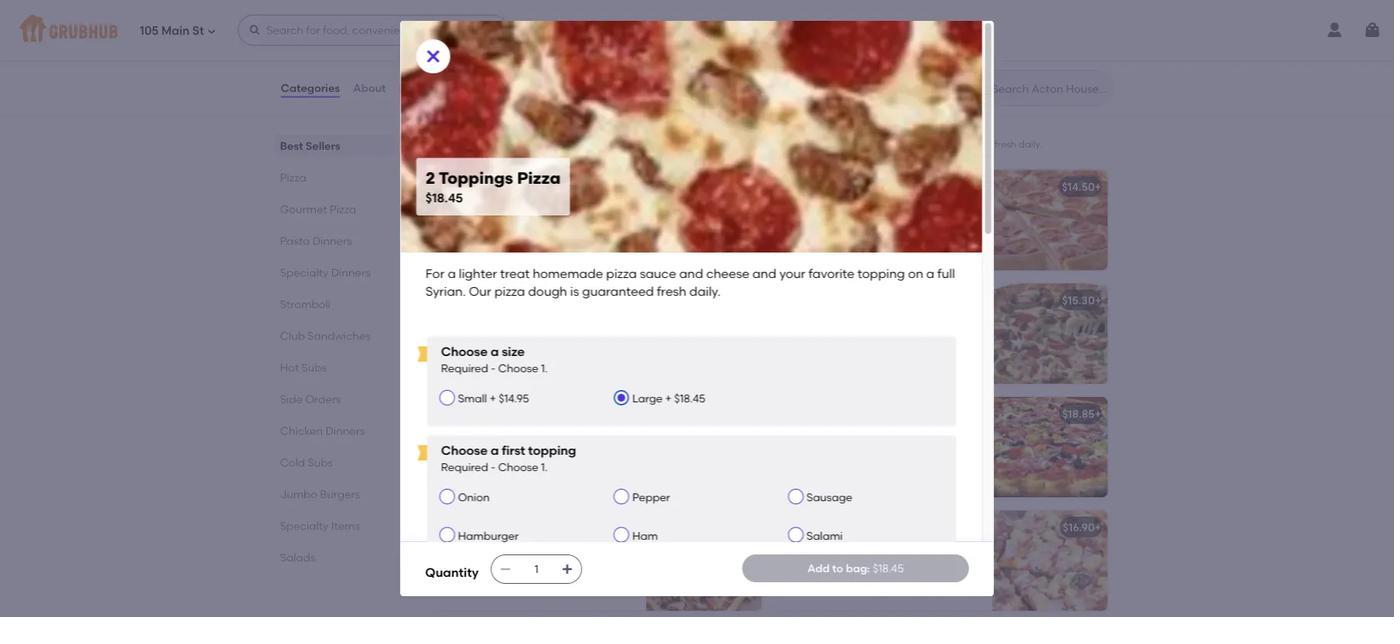 Task type: describe. For each thing, give the bounding box(es) containing it.
our inside pizza for a lighter treat homemade pizza sauce and cheese and your favorite topping on a full syrian. our pizza dough is guaranteed fresh daily.
[[854, 139, 871, 150]]

pizza inside pizza for a lighter treat homemade pizza sauce and cheese and your favorite topping on a full syrian. our pizza dough is guaranteed fresh daily.
[[425, 117, 469, 137]]

subs for cold subs
[[308, 456, 333, 469]]

2 toppings pizza image
[[646, 283, 762, 384]]

on inside vegetarian. for a lighter treat homemade pizza sauce and cheese and your favorite topping on a full syrian. our pizza dough is guaranteed fresh daily.
[[573, 574, 586, 587]]

pasta dinners tab
[[280, 233, 388, 249]]

+ for $18.85 +
[[1095, 407, 1101, 420]]

$18.45 for 2
[[425, 190, 463, 205]]

is inside vegetarian. for a lighter treat homemade pizza sauce and cheese and your favorite topping on a full syrian. our pizza dough is guaranteed fresh daily.
[[563, 590, 571, 603]]

Input item quantity number field
[[520, 555, 554, 583]]

small + $14.95
[[458, 392, 529, 405]]

105 main st
[[140, 24, 204, 38]]

favorite inside vegetarian. for a lighter treat homemade pizza sauce and cheese and your favorite topping on a full syrian. our pizza dough is guaranteed fresh daily.
[[486, 574, 526, 587]]

categories button
[[280, 60, 341, 116]]

salads
[[280, 551, 315, 564]]

1 horizontal spatial $14.95
[[717, 294, 749, 307]]

4 toppings pizza
[[438, 407, 525, 420]]

required inside choose a first topping required - choose 1.
[[441, 461, 488, 474]]

topping inside choose a first topping required - choose 1.
[[528, 443, 576, 458]]

2 horizontal spatial svg image
[[561, 563, 574, 576]]

salami
[[806, 529, 843, 542]]

pizza inside tab
[[330, 202, 356, 216]]

dinners for specialty dinners
[[331, 266, 371, 279]]

a inside choose a first topping required - choose 1.
[[490, 443, 499, 458]]

search icon image
[[968, 79, 986, 97]]

0 horizontal spatial svg image
[[249, 24, 261, 36]]

daily. inside pizza for a lighter treat homemade pizza sauce and cheese and your favorite topping on a full syrian. our pizza dough is guaranteed fresh daily.
[[1019, 139, 1042, 150]]

categories
[[281, 81, 340, 95]]

stromboli
[[280, 297, 331, 311]]

vegetarian pizza
[[438, 521, 527, 534]]

orders
[[305, 392, 341, 406]]

your inside pizza for a lighter treat homemade pizza sauce and cheese and your favorite topping on a full syrian. our pizza dough is guaranteed fresh daily.
[[689, 139, 709, 150]]

pepper
[[632, 491, 670, 504]]

club
[[280, 329, 305, 342]]

specialty dinners
[[280, 266, 371, 279]]

2 horizontal spatial svg image
[[1363, 21, 1382, 39]]

reviews
[[399, 81, 442, 95]]

hawaiian pizza image
[[992, 510, 1108, 611]]

seller
[[469, 164, 494, 176]]

sausage
[[806, 491, 852, 504]]

pizza tab
[[280, 169, 388, 185]]

+ for $15.30 +
[[1095, 294, 1101, 307]]

add to bag: $18.45
[[808, 562, 904, 575]]

chef
[[786, 31, 812, 44]]

sellers
[[306, 139, 340, 152]]

reviews button
[[398, 60, 443, 116]]

toppings for 4 toppings pizza
[[447, 407, 495, 420]]

- inside choose a size required - choose 1.
[[491, 362, 495, 375]]

1 vertical spatial $13.00
[[716, 180, 749, 193]]

topping inside pizza for a lighter treat homemade pizza sauce and cheese and your favorite topping on a full syrian. our pizza dough is guaranteed fresh daily.
[[747, 139, 783, 150]]

choose a size required - choose 1.
[[441, 344, 547, 375]]

main
[[161, 24, 190, 38]]

on inside pizza for a lighter treat homemade pizza sauce and cheese and your favorite topping on a full syrian. our pizza dough is guaranteed fresh daily.
[[785, 139, 796, 150]]

onion
[[458, 491, 489, 504]]

+ for $13.00 +
[[749, 180, 755, 193]]

treat inside pizza for a lighter treat homemade pizza sauce and cheese and your favorite topping on a full syrian. our pizza dough is guaranteed fresh daily.
[[481, 139, 503, 150]]

1. inside choose a size required - choose 1.
[[541, 362, 547, 375]]

choose a first topping required - choose 1.
[[441, 443, 576, 474]]

2 toppings pizza $18.45
[[425, 168, 560, 205]]

vegetarian pizza image
[[646, 510, 762, 611]]

lighter inside pizza for a lighter treat homemade pizza sauce and cheese and your favorite topping on a full syrian. our pizza dough is guaranteed fresh daily.
[[450, 139, 479, 150]]

large
[[632, 392, 662, 405]]

pasta dinners
[[280, 234, 352, 247]]

105
[[140, 24, 159, 38]]

burgers
[[320, 487, 360, 501]]

fresh inside pizza for a lighter treat homemade pizza sauce and cheese and your favorite topping on a full syrian. our pizza dough is guaranteed fresh daily.
[[995, 139, 1017, 150]]

vegetarian. for a lighter treat homemade pizza sauce and cheese and your favorite topping on a full syrian. our pizza dough is guaranteed fresh daily.
[[438, 543, 626, 617]]

ham
[[632, 529, 658, 542]]

dinners for chicken dinners
[[326, 424, 365, 437]]

jumbo
[[280, 487, 318, 501]]

guaranteed inside pizza for a lighter treat homemade pizza sauce and cheese and your favorite topping on a full syrian. our pizza dough is guaranteed fresh daily.
[[939, 139, 992, 150]]

hot
[[280, 361, 299, 374]]

hawaiian pizza
[[784, 521, 865, 534]]

+ for large + $18.45
[[665, 392, 671, 405]]

sandwiches
[[308, 329, 371, 342]]

st
[[192, 24, 204, 38]]

homemade inside vegetarian. for a lighter treat homemade pizza sauce and cheese and your favorite topping on a full syrian. our pizza dough is guaranteed fresh daily.
[[438, 558, 499, 572]]

gourmet pizza tab
[[280, 201, 388, 217]]

$14.50 +
[[1062, 180, 1101, 193]]

chicken dinners tab
[[280, 423, 388, 439]]

1 vertical spatial $14.50
[[1062, 180, 1095, 193]]

is inside pizza for a lighter treat homemade pizza sauce and cheese and your favorite topping on a full syrian. our pizza dough is guaranteed fresh daily.
[[930, 139, 937, 150]]

pasta
[[280, 234, 310, 247]]

specialty for specialty dinners
[[280, 266, 329, 279]]

about button
[[352, 60, 387, 116]]

cheese pizza
[[438, 183, 508, 196]]

large + $18.45
[[632, 392, 705, 405]]

best for best seller
[[447, 164, 467, 176]]

chicken dinners
[[280, 424, 365, 437]]

side
[[280, 392, 303, 406]]

syrian. inside pizza for a lighter treat homemade pizza sauce and cheese and your favorite topping on a full syrian. our pizza dough is guaranteed fresh daily.
[[822, 139, 852, 150]]

first
[[501, 443, 525, 458]]

cheese inside pizza for a lighter treat homemade pizza sauce and cheese and your favorite topping on a full syrian. our pizza dough is guaranteed fresh daily.
[[634, 139, 667, 150]]

topping
[[790, 180, 833, 193]]

best for best sellers
[[280, 139, 303, 152]]

specialty items tab
[[280, 518, 388, 534]]

salads tab
[[280, 549, 388, 565]]

full inside pizza for a lighter treat homemade pizza sauce and cheese and your favorite topping on a full syrian. our pizza dough is guaranteed fresh daily.
[[807, 139, 820, 150]]

pizza for a lighter treat homemade pizza sauce and cheese and your favorite topping on a full syrian. our pizza dough is guaranteed fresh daily.
[[425, 117, 1042, 150]]

cold
[[280, 456, 305, 469]]

$18.85 +
[[1063, 407, 1101, 420]]

a inside choose a size required - choose 1.
[[490, 344, 499, 359]]

best sellers tab
[[280, 138, 388, 154]]

add
[[808, 562, 830, 575]]

sauce inside vegetarian. for a lighter treat homemade pizza sauce and cheese and your favorite topping on a full syrian. our pizza dough is guaranteed fresh daily.
[[531, 558, 562, 572]]

small
[[458, 392, 487, 405]]

hawaiian
[[784, 521, 835, 534]]

2 for 2 toppings pizza
[[438, 294, 444, 307]]

items
[[331, 519, 360, 532]]

club sandwiches
[[280, 329, 371, 342]]

best seller
[[447, 164, 494, 176]]

fresh inside vegetarian. for a lighter treat homemade pizza sauce and cheese and your favorite topping on a full syrian. our pizza dough is guaranteed fresh daily.
[[503, 605, 528, 617]]

to
[[832, 562, 843, 575]]

jumbo burgers
[[280, 487, 360, 501]]

choose down size
[[498, 362, 538, 375]]



Task type: locate. For each thing, give the bounding box(es) containing it.
choose
[[441, 344, 487, 359], [498, 362, 538, 375], [441, 443, 487, 458], [498, 461, 538, 474]]

is
[[930, 139, 937, 150], [820, 249, 828, 262], [474, 252, 482, 265], [570, 284, 579, 299], [474, 363, 482, 376], [820, 363, 828, 376], [474, 476, 482, 489], [820, 476, 828, 489], [563, 590, 571, 603], [820, 590, 828, 603]]

dinners up stromboli tab at left
[[331, 266, 371, 279]]

0 vertical spatial $14.50
[[786, 49, 819, 62]]

specialty items
[[280, 519, 360, 532]]

special pizza image
[[992, 397, 1108, 497]]

$13.00 inside cheese pizza $13.00 +
[[440, 49, 473, 62]]

1 horizontal spatial $14.50
[[1062, 180, 1095, 193]]

cheese for cheese pizza $13.00 +
[[440, 31, 480, 44]]

3 toppings pizza image
[[992, 283, 1108, 384]]

1 vertical spatial subs
[[308, 456, 333, 469]]

specialty down jumbo
[[280, 519, 329, 532]]

cheese
[[440, 31, 480, 44], [438, 183, 478, 196]]

$13.00
[[440, 49, 473, 62], [716, 180, 749, 193]]

0 vertical spatial specialty
[[280, 266, 329, 279]]

on
[[785, 139, 796, 150], [828, 233, 841, 247], [481, 236, 495, 250], [908, 266, 923, 281], [481, 347, 495, 360], [828, 347, 841, 360], [481, 461, 495, 474], [828, 461, 841, 474], [573, 574, 586, 587], [828, 574, 841, 587]]

dinners up specialty dinners tab
[[313, 234, 352, 247]]

1 horizontal spatial $13.00
[[716, 180, 749, 193]]

main navigation navigation
[[0, 0, 1394, 60]]

syrian. inside vegetarian. for a lighter treat homemade pizza sauce and cheese and your favorite topping on a full syrian. our pizza dough is guaranteed fresh daily.
[[438, 590, 473, 603]]

hot subs tab
[[280, 359, 388, 375]]

1 horizontal spatial $18.45
[[674, 392, 705, 405]]

1 horizontal spatial best
[[447, 164, 467, 176]]

1 vertical spatial 2
[[438, 294, 444, 307]]

best left 'sellers' on the left top
[[280, 139, 303, 152]]

svg image inside 'main navigation' navigation
[[207, 27, 216, 36]]

1 vertical spatial specialty
[[280, 519, 329, 532]]

lighter inside vegetarian. for a lighter treat homemade pizza sauce and cheese and your favorite topping on a full syrian. our pizza dough is guaranteed fresh daily.
[[530, 543, 563, 556]]

guaranteed inside vegetarian. for a lighter treat homemade pizza sauce and cheese and your favorite topping on a full syrian. our pizza dough is guaranteed fresh daily.
[[438, 605, 500, 617]]

treat
[[481, 139, 503, 150], [849, 202, 874, 215], [503, 205, 528, 218], [500, 266, 529, 281], [503, 316, 528, 329], [849, 316, 874, 329], [503, 429, 528, 442], [849, 429, 874, 442], [566, 543, 591, 556], [849, 543, 874, 556]]

1 vertical spatial $18.45
[[674, 392, 705, 405]]

gourmet
[[280, 202, 327, 216]]

1 vertical spatial cheese
[[438, 183, 478, 196]]

2 horizontal spatial $18.45
[[873, 562, 904, 575]]

choose up small
[[441, 344, 487, 359]]

svg image
[[1363, 21, 1382, 39], [249, 24, 261, 36], [500, 563, 512, 576]]

salad
[[814, 31, 845, 44]]

1 topping pizza
[[784, 180, 864, 193]]

cold subs
[[280, 456, 333, 469]]

toppings for 2 toppings pizza $18.45
[[438, 168, 513, 188]]

required
[[441, 362, 488, 375], [441, 461, 488, 474]]

2 vertical spatial toppings
[[447, 407, 495, 420]]

your inside vegetarian. for a lighter treat homemade pizza sauce and cheese and your favorite topping on a full syrian. our pizza dough is guaranteed fresh daily.
[[461, 574, 484, 587]]

best
[[280, 139, 303, 152], [447, 164, 467, 176]]

required up onion
[[441, 461, 488, 474]]

2 - from the top
[[491, 461, 495, 474]]

quantity
[[425, 565, 479, 580]]

1 vertical spatial $14.95
[[498, 392, 529, 405]]

1
[[784, 180, 788, 193]]

jumbo burgers tab
[[280, 486, 388, 502]]

1 vertical spatial -
[[491, 461, 495, 474]]

- down '4 toppings pizza' in the bottom of the page
[[491, 461, 495, 474]]

$18.45 right bag:
[[873, 562, 904, 575]]

cold subs tab
[[280, 454, 388, 470]]

specialty up stromboli
[[280, 266, 329, 279]]

1 horizontal spatial 2
[[438, 294, 444, 307]]

1 1. from the top
[[541, 362, 547, 375]]

required up small
[[441, 362, 488, 375]]

- inside choose a first topping required - choose 1.
[[491, 461, 495, 474]]

pizza inside 2 toppings pizza $18.45
[[517, 168, 560, 188]]

svg image up reviews
[[424, 47, 442, 66]]

$18.45 right large
[[674, 392, 705, 405]]

subs for hot subs
[[302, 361, 327, 374]]

0 vertical spatial 1.
[[541, 362, 547, 375]]

1 vertical spatial toppings
[[446, 294, 495, 307]]

0 vertical spatial cheese
[[440, 31, 480, 44]]

hamburger
[[458, 529, 518, 542]]

best sellers
[[280, 139, 340, 152]]

-
[[491, 362, 495, 375], [491, 461, 495, 474]]

topping inside vegetarian. for a lighter treat homemade pizza sauce and cheese and your favorite topping on a full syrian. our pizza dough is guaranteed fresh daily.
[[529, 574, 570, 587]]

$18.45
[[425, 190, 463, 205], [674, 392, 705, 405], [873, 562, 904, 575]]

$13.00 up reviews
[[440, 49, 473, 62]]

0 vertical spatial dinners
[[313, 234, 352, 247]]

our
[[854, 139, 871, 150], [909, 233, 928, 247], [563, 236, 582, 250], [469, 284, 491, 299], [563, 347, 582, 360], [909, 347, 928, 360], [563, 461, 582, 474], [909, 461, 928, 474], [909, 574, 928, 587], [475, 590, 495, 603]]

2 inside 2 toppings pizza $18.45
[[425, 168, 435, 188]]

cheese inside cheese pizza $13.00 +
[[440, 31, 480, 44]]

0 vertical spatial best
[[280, 139, 303, 152]]

specialty dinners tab
[[280, 264, 388, 280]]

0 vertical spatial svg image
[[207, 27, 216, 36]]

svg image
[[207, 27, 216, 36], [424, 47, 442, 66], [561, 563, 574, 576]]

1 vertical spatial required
[[441, 461, 488, 474]]

full
[[807, 139, 820, 150], [853, 233, 869, 247], [507, 236, 522, 250], [937, 266, 955, 281], [507, 347, 522, 360], [853, 347, 869, 360], [507, 461, 522, 474], [853, 461, 869, 474], [599, 574, 614, 587], [853, 574, 869, 587]]

$15.30
[[1062, 294, 1095, 307]]

toppings for 2 toppings pizza
[[446, 294, 495, 307]]

cheese
[[634, 139, 667, 150], [841, 218, 879, 231], [495, 221, 533, 234], [706, 266, 749, 281], [495, 331, 533, 344], [841, 331, 879, 344], [495, 445, 533, 458], [841, 445, 879, 458], [589, 558, 626, 572], [841, 558, 879, 572]]

svg image right input item quantity number field at the bottom left of page
[[561, 563, 574, 576]]

about
[[353, 81, 386, 95]]

$18.45 inside 2 toppings pizza $18.45
[[425, 190, 463, 205]]

4 toppings pizza image
[[646, 397, 762, 497]]

sauce
[[585, 139, 612, 150], [784, 218, 815, 231], [438, 221, 469, 234], [640, 266, 676, 281], [438, 331, 469, 344], [784, 331, 815, 344], [438, 445, 469, 458], [784, 445, 815, 458], [531, 558, 562, 572], [784, 558, 815, 572]]

specialty for specialty items
[[280, 519, 329, 532]]

0 horizontal spatial $14.50
[[786, 49, 819, 62]]

topping
[[747, 139, 783, 150], [784, 233, 825, 247], [438, 236, 479, 250], [857, 266, 905, 281], [438, 347, 479, 360], [784, 347, 825, 360], [528, 443, 576, 458], [438, 461, 479, 474], [784, 461, 825, 474], [529, 574, 570, 587], [784, 574, 825, 587]]

our inside vegetarian. for a lighter treat homemade pizza sauce and cheese and your favorite topping on a full syrian. our pizza dough is guaranteed fresh daily.
[[475, 590, 495, 603]]

+ for $14.50 +
[[1095, 180, 1101, 193]]

1 horizontal spatial svg image
[[424, 47, 442, 66]]

dinners inside tab
[[331, 266, 371, 279]]

pizza
[[482, 31, 510, 44], [425, 117, 469, 137], [517, 168, 560, 188], [280, 171, 306, 184], [836, 180, 864, 193], [480, 183, 508, 196], [330, 202, 356, 216], [497, 294, 525, 307], [498, 407, 525, 420], [499, 521, 527, 534], [837, 521, 865, 534]]

Search Acton House Of Pizza search field
[[991, 81, 1109, 96]]

cheese pizza $13.00 +
[[440, 31, 510, 62]]

$18.45 for add
[[873, 562, 904, 575]]

1 vertical spatial best
[[447, 164, 467, 176]]

dinners for pasta dinners
[[313, 234, 352, 247]]

0 vertical spatial required
[[441, 362, 488, 375]]

0 vertical spatial -
[[491, 362, 495, 375]]

dough inside pizza for a lighter treat homemade pizza sauce and cheese and your favorite topping on a full syrian. our pizza dough is guaranteed fresh daily.
[[899, 139, 928, 150]]

dinners inside tab
[[313, 234, 352, 247]]

2 specialty from the top
[[280, 519, 329, 532]]

0 horizontal spatial $13.00
[[440, 49, 473, 62]]

2 vertical spatial dinners
[[326, 424, 365, 437]]

+ inside cheese pizza $13.00 +
[[473, 49, 479, 62]]

0 horizontal spatial $14.95
[[498, 392, 529, 405]]

stromboli tab
[[280, 296, 388, 312]]

- up small + $14.95
[[491, 362, 495, 375]]

homemade inside pizza for a lighter treat homemade pizza sauce and cheese and your favorite topping on a full syrian. our pizza dough is guaranteed fresh daily.
[[505, 139, 558, 150]]

0 horizontal spatial svg image
[[207, 27, 216, 36]]

$16.90
[[1063, 521, 1095, 534]]

toppings
[[438, 168, 513, 188], [446, 294, 495, 307], [447, 407, 495, 420]]

$15.30 +
[[1062, 294, 1101, 307]]

daily. inside vegetarian. for a lighter treat homemade pizza sauce and cheese and your favorite topping on a full syrian. our pizza dough is guaranteed fresh daily.
[[531, 605, 558, 617]]

size
[[501, 344, 524, 359]]

$18.85
[[1063, 407, 1095, 420]]

your
[[689, 139, 709, 150], [905, 218, 928, 231], [559, 221, 582, 234], [779, 266, 805, 281], [559, 331, 582, 344], [905, 331, 928, 344], [559, 445, 582, 458], [905, 445, 928, 458], [905, 558, 928, 572], [461, 574, 484, 587]]

choose down 'first'
[[498, 461, 538, 474]]

for inside pizza for a lighter treat homemade pizza sauce and cheese and your favorite topping on a full syrian. our pizza dough is guaranteed fresh daily.
[[425, 139, 440, 150]]

cheese for cheese pizza
[[438, 183, 478, 196]]

dough inside vegetarian. for a lighter treat homemade pizza sauce and cheese and your favorite topping on a full syrian. our pizza dough is guaranteed fresh daily.
[[527, 590, 561, 603]]

$18.45 down best seller
[[425, 190, 463, 205]]

2 for 2 toppings pizza $18.45
[[425, 168, 435, 188]]

side orders tab
[[280, 391, 388, 407]]

subs
[[302, 361, 327, 374], [308, 456, 333, 469]]

dinners inside tab
[[326, 424, 365, 437]]

for a lighter treat homemade pizza sauce and cheese and your favorite topping on a full syrian. our pizza dough is guaranteed fresh daily.
[[784, 202, 970, 262], [438, 205, 624, 265], [425, 266, 958, 299], [438, 316, 624, 376], [784, 316, 970, 376], [438, 429, 624, 489], [784, 429, 970, 489], [784, 543, 970, 603]]

treat inside vegetarian. for a lighter treat homemade pizza sauce and cheese and your favorite topping on a full syrian. our pizza dough is guaranteed fresh daily.
[[566, 543, 591, 556]]

1 horizontal spatial svg image
[[500, 563, 512, 576]]

0 horizontal spatial best
[[280, 139, 303, 152]]

dinners down side orders tab
[[326, 424, 365, 437]]

required inside choose a size required - choose 1.
[[441, 362, 488, 375]]

0 vertical spatial $13.00
[[440, 49, 473, 62]]

full inside vegetarian. for a lighter treat homemade pizza sauce and cheese and your favorite topping on a full syrian. our pizza dough is guaranteed fresh daily.
[[599, 574, 614, 587]]

2 vertical spatial $18.45
[[873, 562, 904, 575]]

+ for $16.90 +
[[1095, 521, 1101, 534]]

and
[[614, 139, 632, 150], [669, 139, 687, 150], [818, 218, 839, 231], [882, 218, 902, 231], [472, 221, 493, 234], [536, 221, 556, 234], [679, 266, 703, 281], [752, 266, 776, 281], [472, 331, 493, 344], [536, 331, 556, 344], [818, 331, 839, 344], [882, 331, 902, 344], [472, 445, 493, 458], [536, 445, 556, 458], [818, 445, 839, 458], [882, 445, 902, 458], [565, 558, 586, 572], [818, 558, 839, 572], [882, 558, 902, 572], [438, 574, 458, 587]]

daily.
[[1019, 139, 1042, 150], [924, 249, 951, 262], [578, 252, 605, 265], [689, 284, 720, 299], [578, 363, 605, 376], [924, 363, 951, 376], [578, 476, 605, 489], [924, 476, 951, 489], [924, 590, 951, 603], [531, 605, 558, 617]]

0 vertical spatial toppings
[[438, 168, 513, 188]]

$14.50
[[786, 49, 819, 62], [1062, 180, 1095, 193]]

1. inside choose a first topping required - choose 1.
[[541, 461, 547, 474]]

lighter
[[450, 139, 479, 150], [813, 202, 846, 215], [467, 205, 500, 218], [459, 266, 497, 281], [467, 316, 500, 329], [813, 316, 846, 329], [467, 429, 500, 442], [813, 429, 846, 442], [530, 543, 563, 556], [813, 543, 846, 556]]

cheese pizza image
[[646, 170, 762, 270]]

$16.90 +
[[1063, 521, 1101, 534]]

1 vertical spatial svg image
[[424, 47, 442, 66]]

pizza
[[560, 139, 583, 150], [874, 139, 896, 150], [941, 202, 967, 215], [595, 205, 621, 218], [931, 233, 958, 247], [585, 236, 612, 250], [606, 266, 637, 281], [494, 284, 525, 299], [595, 316, 621, 329], [941, 316, 967, 329], [585, 347, 612, 360], [931, 347, 958, 360], [595, 429, 621, 442], [941, 429, 967, 442], [585, 461, 612, 474], [931, 461, 958, 474], [941, 543, 967, 556], [501, 558, 528, 572], [931, 574, 958, 587], [498, 590, 524, 603]]

guaranteed
[[939, 139, 992, 150], [831, 249, 893, 262], [485, 252, 547, 265], [582, 284, 654, 299], [485, 363, 547, 376], [831, 363, 893, 376], [485, 476, 547, 489], [831, 476, 893, 489], [831, 590, 893, 603], [438, 605, 500, 617]]

best left the seller on the left top of the page
[[447, 164, 467, 176]]

subs right cold
[[308, 456, 333, 469]]

hot subs
[[280, 361, 327, 374]]

2
[[425, 168, 435, 188], [438, 294, 444, 307]]

0 vertical spatial $18.45
[[425, 190, 463, 205]]

0 vertical spatial $14.95
[[717, 294, 749, 307]]

club sandwiches tab
[[280, 328, 388, 344]]

chicken
[[280, 424, 323, 437]]

cheese inside vegetarian. for a lighter treat homemade pizza sauce and cheese and your favorite topping on a full syrian. our pizza dough is guaranteed fresh daily.
[[589, 558, 626, 572]]

$14.95
[[717, 294, 749, 307], [498, 392, 529, 405]]

sauce inside pizza for a lighter treat homemade pizza sauce and cheese and your favorite topping on a full syrian. our pizza dough is guaranteed fresh daily.
[[585, 139, 612, 150]]

vegetarian.
[[438, 543, 498, 556]]

specialty
[[280, 266, 329, 279], [280, 519, 329, 532]]

$13.00 left 1
[[716, 180, 749, 193]]

$14.50 inside "chef salad $14.50"
[[786, 49, 819, 62]]

2 toppings pizza
[[438, 294, 525, 307]]

1 vertical spatial dinners
[[331, 266, 371, 279]]

subs right hot
[[302, 361, 327, 374]]

cheese up reviews
[[440, 31, 480, 44]]

chef salad $14.50
[[786, 31, 845, 62]]

side orders
[[280, 392, 341, 406]]

1 specialty from the top
[[280, 266, 329, 279]]

vegetarian
[[438, 521, 497, 534]]

0 vertical spatial 2
[[425, 168, 435, 188]]

2 vertical spatial svg image
[[561, 563, 574, 576]]

1 topping pizza image
[[992, 170, 1108, 270]]

1 required from the top
[[441, 362, 488, 375]]

dough
[[899, 139, 928, 150], [784, 249, 818, 262], [438, 252, 472, 265], [528, 284, 567, 299], [438, 363, 472, 376], [784, 363, 818, 376], [438, 476, 472, 489], [784, 476, 818, 489], [527, 590, 561, 603], [784, 590, 818, 603]]

toppings inside 2 toppings pizza $18.45
[[438, 168, 513, 188]]

+
[[473, 49, 479, 62], [749, 180, 755, 193], [1095, 180, 1101, 193], [1095, 294, 1101, 307], [489, 392, 496, 405], [665, 392, 671, 405], [1095, 407, 1101, 420], [1095, 521, 1101, 534]]

$13.00 +
[[716, 180, 755, 193]]

0 vertical spatial subs
[[302, 361, 327, 374]]

a
[[442, 139, 448, 150], [799, 139, 805, 150], [803, 202, 810, 215], [457, 205, 464, 218], [843, 233, 851, 247], [497, 236, 505, 250], [447, 266, 456, 281], [926, 266, 934, 281], [457, 316, 464, 329], [803, 316, 810, 329], [490, 344, 499, 359], [497, 347, 505, 360], [843, 347, 851, 360], [457, 429, 464, 442], [803, 429, 810, 442], [490, 443, 499, 458], [497, 461, 505, 474], [843, 461, 851, 474], [520, 543, 527, 556], [803, 543, 810, 556], [589, 574, 596, 587], [843, 574, 851, 587]]

0 horizontal spatial $18.45
[[425, 190, 463, 205]]

1 vertical spatial 1.
[[541, 461, 547, 474]]

choose down '4 toppings pizza' in the bottom of the page
[[441, 443, 487, 458]]

+ for small + $14.95
[[489, 392, 496, 405]]

svg image right "st" on the left of page
[[207, 27, 216, 36]]

pizza inside cheese pizza $13.00 +
[[482, 31, 510, 44]]

1 - from the top
[[491, 362, 495, 375]]

0 horizontal spatial 2
[[425, 168, 435, 188]]

2 required from the top
[[441, 461, 488, 474]]

best inside tab
[[280, 139, 303, 152]]

for inside vegetarian. for a lighter treat homemade pizza sauce and cheese and your favorite topping on a full syrian. our pizza dough is guaranteed fresh daily.
[[501, 543, 517, 556]]

2 1. from the top
[[541, 461, 547, 474]]

dinners
[[313, 234, 352, 247], [331, 266, 371, 279], [326, 424, 365, 437]]

favorite inside pizza for a lighter treat homemade pizza sauce and cheese and your favorite topping on a full syrian. our pizza dough is guaranteed fresh daily.
[[711, 139, 745, 150]]

cheese down best seller
[[438, 183, 478, 196]]

4
[[438, 407, 444, 420]]

gourmet pizza
[[280, 202, 356, 216]]

bag:
[[846, 562, 870, 575]]

pizza inside tab
[[280, 171, 306, 184]]

homemade
[[505, 139, 558, 150], [877, 202, 938, 215], [531, 205, 592, 218], [532, 266, 603, 281], [531, 316, 592, 329], [877, 316, 938, 329], [531, 429, 592, 442], [877, 429, 938, 442], [877, 543, 938, 556], [438, 558, 499, 572]]



Task type: vqa. For each thing, say whether or not it's contained in the screenshot.
the bottommost 1.
yes



